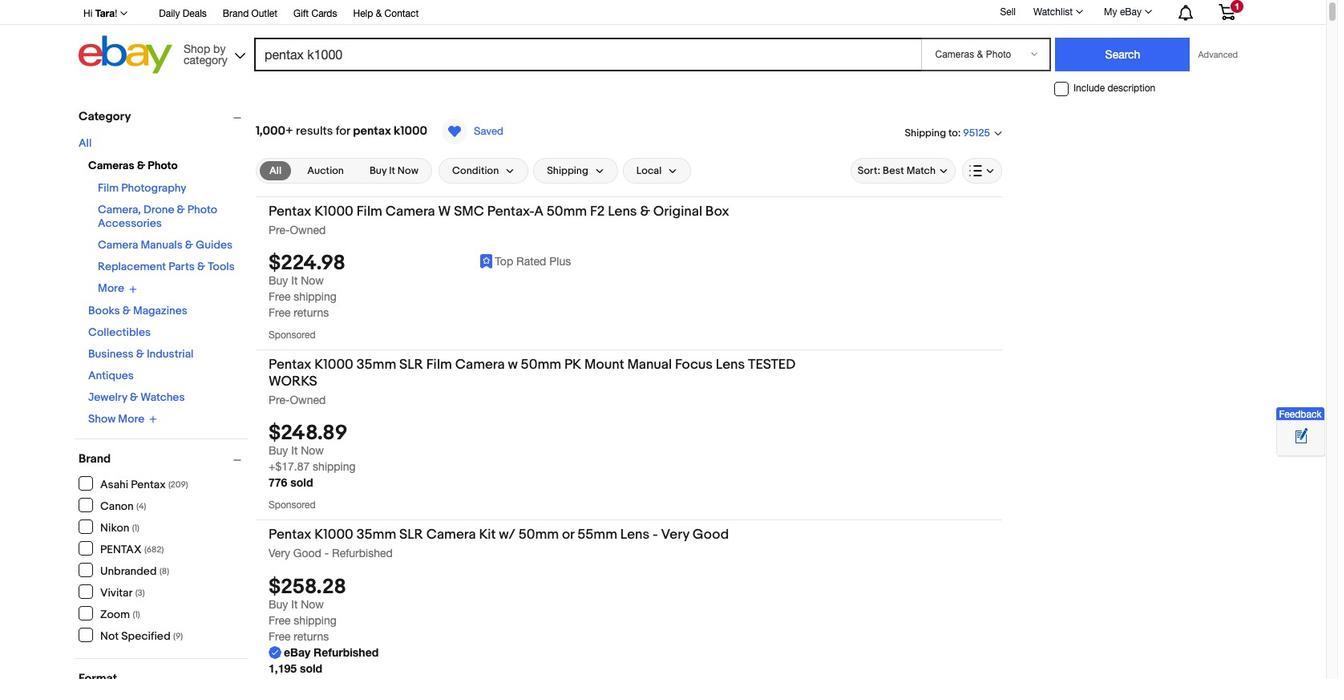 Task type: vqa. For each thing, say whether or not it's contained in the screenshot.
the Buy It Now 'option' on the left of page
no



Task type: locate. For each thing, give the bounding box(es) containing it.
all link down category
[[79, 136, 92, 150]]

watches
[[141, 390, 185, 404]]

include
[[1074, 83, 1105, 94]]

1 returns from the top
[[294, 306, 329, 319]]

(1) right nikon
[[132, 522, 139, 533]]

(9)
[[173, 631, 183, 641]]

unbranded (8)
[[100, 564, 169, 578]]

1 owned from the top
[[290, 224, 326, 237]]

slr inside "pentax k1000 35mm slr film camera w 50mm pk mount manual focus lens tested works pre-owned"
[[399, 357, 423, 373]]

0 vertical spatial photo
[[148, 159, 178, 172]]

camera inside pentax k1000 film camera w smc pentax-a 50mm f2 lens & original box pre-owned
[[386, 204, 435, 220]]

film left w
[[426, 357, 452, 373]]

shipping button
[[533, 158, 618, 184]]

brand outlet link
[[223, 6, 278, 23]]

film down cameras
[[98, 181, 119, 195]]

lens right 55mm
[[621, 527, 650, 543]]

1 vertical spatial ebay
[[284, 645, 311, 659]]

original
[[653, 204, 703, 220]]

refurbished down $258.28
[[314, 645, 379, 659]]

1 horizontal spatial film
[[357, 204, 382, 220]]

brand button
[[79, 451, 249, 467]]

slr inside pentax k1000 35mm slr camera kit w/ 50mm or 55mm lens - very good very good - refurbished
[[399, 527, 423, 543]]

50mm left "or"
[[519, 527, 559, 543]]

2 pre- from the top
[[269, 394, 290, 407]]

brand left outlet
[[223, 8, 249, 19]]

0 vertical spatial 50mm
[[547, 204, 587, 220]]

shipping
[[294, 290, 337, 303], [313, 461, 356, 473], [294, 614, 337, 627]]

0 vertical spatial shipping
[[905, 126, 946, 139]]

(1)
[[132, 522, 139, 533], [133, 609, 140, 619]]

shipping for $248.89
[[313, 461, 356, 473]]

shipping up pentax k1000 film camera w smc pentax-a 50mm f2 lens & original box link
[[547, 164, 588, 177]]

hi tara !
[[83, 7, 117, 19]]

ebay right my
[[1120, 6, 1142, 18]]

help
[[353, 8, 373, 19]]

buy inside buy it now free shipping free returns
[[269, 274, 288, 287]]

50mm right a
[[547, 204, 587, 220]]

all down 1,000
[[269, 164, 282, 177]]

(682)
[[144, 544, 164, 555]]

ebay up 1,195
[[284, 645, 311, 659]]

it inside $248.89 buy it now +$17.87 shipping 776 sold
[[291, 445, 298, 457]]

1 horizontal spatial shipping
[[905, 126, 946, 139]]

35mm for $258.28
[[357, 527, 396, 543]]

very right 55mm
[[661, 527, 690, 543]]

eBay Refurbished text field
[[269, 644, 379, 660]]

1 horizontal spatial all
[[269, 164, 282, 177]]

0 horizontal spatial film
[[98, 181, 119, 195]]

pentax k1000 35mm slr camera kit w/ 50mm or 55mm lens - very good heading
[[269, 527, 729, 543]]

w
[[508, 357, 518, 373]]

owned down works
[[290, 394, 326, 407]]

1 vertical spatial lens
[[716, 357, 745, 373]]

shipping for $258.28
[[294, 614, 337, 627]]

shipping down $248.89
[[313, 461, 356, 473]]

owned inside "pentax k1000 35mm slr film camera w 50mm pk mount manual focus lens tested works pre-owned"
[[290, 394, 326, 407]]

2 35mm from the top
[[357, 527, 396, 543]]

slr for $258.28
[[399, 527, 423, 543]]

0 horizontal spatial ebay
[[284, 645, 311, 659]]

condition button
[[439, 158, 529, 184]]

Search for anything text field
[[257, 39, 919, 70]]

2 k1000 from the top
[[314, 357, 354, 373]]

camera inside "pentax k1000 35mm slr film camera w 50mm pk mount manual focus lens tested works pre-owned"
[[455, 357, 505, 373]]

pentax inside pentax k1000 35mm slr camera kit w/ 50mm or 55mm lens - very good very good - refurbished
[[269, 527, 311, 543]]

now inside $258.28 buy it now free shipping free returns ebay refurbished 1,195 sold
[[301, 598, 324, 611]]

advanced link
[[1190, 38, 1246, 71]]

all link down 1,000
[[260, 161, 291, 180]]

1 horizontal spatial -
[[653, 527, 658, 543]]

watchlist
[[1034, 6, 1073, 18]]

0 vertical spatial shipping
[[294, 290, 337, 303]]

camera manuals & guides link
[[98, 238, 233, 252]]

now
[[398, 164, 419, 177], [301, 274, 324, 287], [301, 445, 324, 457], [301, 598, 324, 611]]

k1000 up works
[[314, 357, 354, 373]]

1 vertical spatial k1000
[[314, 357, 354, 373]]

1 vertical spatial very
[[269, 547, 290, 560]]

very
[[661, 527, 690, 543], [269, 547, 290, 560]]

lens for $224.98
[[608, 204, 637, 220]]

pre-
[[269, 224, 290, 237], [269, 394, 290, 407]]

pre- down works
[[269, 394, 290, 407]]

0 vertical spatial refurbished
[[332, 547, 393, 560]]

shop by category
[[184, 42, 228, 66]]

pentax
[[269, 204, 311, 220], [269, 357, 311, 373], [131, 478, 166, 491], [269, 527, 311, 543]]

k1000 down auction
[[314, 204, 354, 220]]

now inside buy it now free shipping free returns
[[301, 274, 324, 287]]

more down jewelry & watches link
[[118, 412, 145, 426]]

jewelry
[[88, 390, 127, 404]]

0 vertical spatial brand
[[223, 8, 249, 19]]

all link
[[79, 136, 92, 150], [260, 161, 291, 180]]

!
[[115, 8, 117, 19]]

35mm inside pentax k1000 35mm slr camera kit w/ 50mm or 55mm lens - very good very good - refurbished
[[357, 527, 396, 543]]

&
[[376, 8, 382, 19], [137, 159, 145, 172], [177, 203, 185, 217], [640, 204, 650, 220], [185, 238, 193, 252], [197, 260, 205, 273], [122, 304, 131, 317], [136, 347, 144, 360], [130, 390, 138, 404]]

1 vertical spatial shipping
[[313, 461, 356, 473]]

& right "help" on the top
[[376, 8, 382, 19]]

owned up $224.98
[[290, 224, 326, 237]]

2 vertical spatial shipping
[[294, 614, 337, 627]]

1 horizontal spatial very
[[661, 527, 690, 543]]

1 vertical spatial slr
[[399, 527, 423, 543]]

photo up photography
[[148, 159, 178, 172]]

0 vertical spatial good
[[693, 527, 729, 543]]

1 vertical spatial shipping
[[547, 164, 588, 177]]

& left original
[[640, 204, 650, 220]]

returns down $224.98
[[294, 306, 329, 319]]

auction link
[[298, 161, 354, 180]]

help & contact
[[353, 8, 419, 19]]

0 vertical spatial (1)
[[132, 522, 139, 533]]

1 vertical spatial sold
[[300, 661, 323, 675]]

0 vertical spatial ebay
[[1120, 6, 1142, 18]]

0 vertical spatial 35mm
[[357, 357, 396, 373]]

1,195
[[269, 661, 297, 675]]

0 horizontal spatial good
[[293, 547, 321, 560]]

1 vertical spatial refurbished
[[314, 645, 379, 659]]

1 vertical spatial returns
[[294, 630, 329, 643]]

help & contact link
[[353, 6, 419, 23]]

shipping for shipping
[[547, 164, 588, 177]]

or
[[562, 527, 574, 543]]

refurbished up $258.28
[[332, 547, 393, 560]]

50mm inside "pentax k1000 35mm slr film camera w 50mm pk mount manual focus lens tested works pre-owned"
[[521, 357, 561, 373]]

main content
[[256, 102, 1002, 679]]

1 vertical spatial owned
[[290, 394, 326, 407]]

- right 55mm
[[653, 527, 658, 543]]

0 horizontal spatial shipping
[[547, 164, 588, 177]]

2 returns from the top
[[294, 630, 329, 643]]

box
[[706, 204, 729, 220]]

pre- inside "pentax k1000 35mm slr film camera w 50mm pk mount manual focus lens tested works pre-owned"
[[269, 394, 290, 407]]

gift cards
[[294, 8, 337, 19]]

film down buy it now link
[[357, 204, 382, 220]]

- up $258.28
[[325, 547, 329, 560]]

1 vertical spatial 35mm
[[357, 527, 396, 543]]

1 horizontal spatial photo
[[188, 203, 217, 217]]

2 horizontal spatial film
[[426, 357, 452, 373]]

daily deals link
[[159, 6, 207, 23]]

sold down ebay refurbished text box
[[300, 661, 323, 675]]

(1) for zoom
[[133, 609, 140, 619]]

auction
[[307, 164, 344, 177]]

more up books
[[98, 282, 124, 295]]

very up $258.28
[[269, 547, 290, 560]]

4 free from the top
[[269, 630, 291, 643]]

k1000 for $258.28
[[314, 527, 354, 543]]

pentax inside pentax k1000 film camera w smc pentax-a 50mm f2 lens & original box pre-owned
[[269, 204, 311, 220]]

slr
[[399, 357, 423, 373], [399, 527, 423, 543]]

1 vertical spatial pre-
[[269, 394, 290, 407]]

nikon
[[100, 521, 129, 534]]

all down category
[[79, 136, 92, 150]]

brand up asahi
[[79, 451, 111, 467]]

1 vertical spatial all link
[[260, 161, 291, 180]]

shipping inside "shipping to : 95125"
[[905, 126, 946, 139]]

pentax down 776
[[269, 527, 311, 543]]

antiques
[[88, 368, 134, 382]]

shipping down $224.98
[[294, 290, 337, 303]]

2 vertical spatial film
[[426, 357, 452, 373]]

1 vertical spatial (1)
[[133, 609, 140, 619]]

3 k1000 from the top
[[314, 527, 354, 543]]

more
[[98, 282, 124, 295], [118, 412, 145, 426]]

drone
[[143, 203, 174, 217]]

sold
[[290, 476, 313, 489], [300, 661, 323, 675]]

All selected text field
[[269, 164, 282, 178]]

main content containing $224.98
[[256, 102, 1002, 679]]

1 vertical spatial 50mm
[[521, 357, 561, 373]]

1 horizontal spatial good
[[693, 527, 729, 543]]

lens right f2
[[608, 204, 637, 220]]

(8)
[[160, 566, 169, 576]]

1,000
[[256, 123, 286, 139]]

2 vertical spatial 50mm
[[519, 527, 559, 543]]

1 vertical spatial film
[[357, 204, 382, 220]]

owned inside pentax k1000 film camera w smc pentax-a 50mm f2 lens & original box pre-owned
[[290, 224, 326, 237]]

owned
[[290, 224, 326, 237], [290, 394, 326, 407]]

k1000
[[314, 204, 354, 220], [314, 357, 354, 373], [314, 527, 354, 543]]

unbranded
[[100, 564, 157, 578]]

listing options selector. list view selected. image
[[970, 164, 995, 177]]

35mm
[[357, 357, 396, 373], [357, 527, 396, 543]]

vivitar (3)
[[100, 586, 145, 599]]

0 horizontal spatial all
[[79, 136, 92, 150]]

1 vertical spatial brand
[[79, 451, 111, 467]]

buy inside $258.28 buy it now free shipping free returns ebay refurbished 1,195 sold
[[269, 598, 288, 611]]

pentax up works
[[269, 357, 311, 373]]

k1000 for $248.89
[[314, 357, 354, 373]]

good
[[693, 527, 729, 543], [293, 547, 321, 560]]

top rated plus image
[[480, 254, 493, 268]]

to
[[949, 126, 958, 139]]

k1000 inside pentax k1000 film camera w smc pentax-a 50mm f2 lens & original box pre-owned
[[314, 204, 354, 220]]

(1) inside the "zoom (1)"
[[133, 609, 140, 619]]

asahi pentax (209)
[[100, 478, 188, 491]]

shipping inside dropdown button
[[547, 164, 588, 177]]

all
[[79, 136, 92, 150], [269, 164, 282, 177]]

$224.98
[[269, 251, 345, 276]]

1 k1000 from the top
[[314, 204, 354, 220]]

2 owned from the top
[[290, 394, 326, 407]]

camera inside film photography camera, drone & photo accessories camera manuals & guides replacement parts & tools
[[98, 238, 138, 252]]

returns
[[294, 306, 329, 319], [294, 630, 329, 643]]

1 vertical spatial photo
[[188, 203, 217, 217]]

pentax for $248.89
[[269, 357, 311, 373]]

lens inside pentax k1000 35mm slr camera kit w/ 50mm or 55mm lens - very good very good - refurbished
[[621, 527, 650, 543]]

pentax for $258.28
[[269, 527, 311, 543]]

pentax inside "pentax k1000 35mm slr film camera w 50mm pk mount manual focus lens tested works pre-owned"
[[269, 357, 311, 373]]

returns up ebay refurbished text box
[[294, 630, 329, 643]]

k1000 inside pentax k1000 35mm slr camera kit w/ 50mm or 55mm lens - very good very good - refurbished
[[314, 527, 354, 543]]

k1000 up $258.28
[[314, 527, 354, 543]]

pentax down "all" text box at the left of the page
[[269, 204, 311, 220]]

0 vertical spatial film
[[98, 181, 119, 195]]

0 vertical spatial returns
[[294, 306, 329, 319]]

2 vertical spatial k1000
[[314, 527, 354, 543]]

w/
[[499, 527, 515, 543]]

refurbished
[[332, 547, 393, 560], [314, 645, 379, 659]]

replacement parts & tools link
[[98, 260, 235, 273]]

shipping inside $248.89 buy it now +$17.87 shipping 776 sold
[[313, 461, 356, 473]]

returns inside buy it now free shipping free returns
[[294, 306, 329, 319]]

pentax k1000 film camera w smc pentax-a 50mm f2 lens & original box link
[[269, 204, 797, 223]]

feedback
[[1279, 409, 1322, 420]]

cards
[[312, 8, 337, 19]]

brand inside account navigation
[[223, 8, 249, 19]]

collectibles link
[[88, 325, 151, 339]]

account navigation
[[75, 0, 1248, 25]]

lens inside "pentax k1000 35mm slr film camera w 50mm pk mount manual focus lens tested works pre-owned"
[[716, 357, 745, 373]]

brand for brand
[[79, 451, 111, 467]]

0 vertical spatial slr
[[399, 357, 423, 373]]

k1000 inside "pentax k1000 35mm slr film camera w 50mm pk mount manual focus lens tested works pre-owned"
[[314, 357, 354, 373]]

shipping up ebay refurbished text box
[[294, 614, 337, 627]]

pre- up $224.98
[[269, 224, 290, 237]]

local
[[637, 164, 662, 177]]

0 vertical spatial sold
[[290, 476, 313, 489]]

k1000
[[394, 123, 428, 139]]

+$17.87
[[269, 461, 310, 473]]

lens right the "focus"
[[716, 357, 745, 373]]

none submit inside shop by category banner
[[1056, 38, 1190, 71]]

lens inside pentax k1000 film camera w smc pentax-a 50mm f2 lens & original box pre-owned
[[608, 204, 637, 220]]

replacement
[[98, 260, 166, 273]]

1 horizontal spatial brand
[[223, 8, 249, 19]]

0 vertical spatial pre-
[[269, 224, 290, 237]]

2 vertical spatial lens
[[621, 527, 650, 543]]

slr for $248.89
[[399, 357, 423, 373]]

1 35mm from the top
[[357, 357, 396, 373]]

shipping left to at the right of the page
[[905, 126, 946, 139]]

776
[[269, 476, 287, 489]]

& right business
[[136, 347, 144, 360]]

35mm inside "pentax k1000 35mm slr film camera w 50mm pk mount manual focus lens tested works pre-owned"
[[357, 357, 396, 373]]

(1) right zoom
[[133, 609, 140, 619]]

None submit
[[1056, 38, 1190, 71]]

buy it now free shipping free returns
[[269, 274, 337, 319]]

zoom
[[100, 607, 130, 621]]

1 pre- from the top
[[269, 224, 290, 237]]

50mm inside pentax k1000 35mm slr camera kit w/ 50mm or 55mm lens - very good very good - refurbished
[[519, 527, 559, 543]]

(1) inside nikon (1)
[[132, 522, 139, 533]]

0 horizontal spatial -
[[325, 547, 329, 560]]

50mm right w
[[521, 357, 561, 373]]

2 slr from the top
[[399, 527, 423, 543]]

0 horizontal spatial brand
[[79, 451, 111, 467]]

buy
[[370, 164, 387, 177], [269, 274, 288, 287], [269, 445, 288, 457], [269, 598, 288, 611]]

0 vertical spatial owned
[[290, 224, 326, 237]]

show
[[88, 412, 116, 426]]

0 vertical spatial lens
[[608, 204, 637, 220]]

refurbished inside $258.28 buy it now free shipping free returns ebay refurbished 1,195 sold
[[314, 645, 379, 659]]

pentax up (4) at bottom
[[131, 478, 166, 491]]

0 horizontal spatial all link
[[79, 136, 92, 150]]

collectibles
[[88, 325, 151, 339]]

film
[[98, 181, 119, 195], [357, 204, 382, 220], [426, 357, 452, 373]]

1 horizontal spatial ebay
[[1120, 6, 1142, 18]]

0 vertical spatial all
[[79, 136, 92, 150]]

0 horizontal spatial very
[[269, 547, 290, 560]]

0 vertical spatial k1000
[[314, 204, 354, 220]]

1 slr from the top
[[399, 357, 423, 373]]

for
[[336, 123, 350, 139]]

sold down +$17.87
[[290, 476, 313, 489]]

show more
[[88, 412, 145, 426]]

photo up guides
[[188, 203, 217, 217]]

& inside account navigation
[[376, 8, 382, 19]]

daily
[[159, 8, 180, 19]]

shipping inside $258.28 buy it now free shipping free returns ebay refurbished 1,195 sold
[[294, 614, 337, 627]]

film inside pentax k1000 film camera w smc pentax-a 50mm f2 lens & original box pre-owned
[[357, 204, 382, 220]]



Task type: describe. For each thing, give the bounding box(es) containing it.
2 free from the top
[[269, 306, 291, 319]]

daily deals
[[159, 8, 207, 19]]

1 vertical spatial good
[[293, 547, 321, 560]]

brand outlet
[[223, 8, 278, 19]]

(209)
[[168, 479, 188, 490]]

3 free from the top
[[269, 614, 291, 627]]

1 vertical spatial all
[[269, 164, 282, 177]]

pentax k1000 film camera w smc pentax-a 50mm f2 lens & original box pre-owned
[[269, 204, 729, 237]]

$248.89
[[269, 421, 348, 446]]

0 vertical spatial -
[[653, 527, 658, 543]]

shipping inside buy it now free shipping free returns
[[294, 290, 337, 303]]

kit
[[479, 527, 496, 543]]

camera inside pentax k1000 35mm slr camera kit w/ 50mm or 55mm lens - very good very good - refurbished
[[426, 527, 476, 543]]

zoom (1)
[[100, 607, 140, 621]]

now inside $248.89 buy it now +$17.87 shipping 776 sold
[[301, 445, 324, 457]]

35mm for $248.89
[[357, 357, 396, 373]]

match
[[907, 164, 936, 177]]

pre- inside pentax k1000 film camera w smc pentax-a 50mm f2 lens & original box pre-owned
[[269, 224, 290, 237]]

saved
[[474, 125, 503, 137]]

parts
[[169, 260, 195, 273]]

my ebay
[[1104, 6, 1142, 18]]

description
[[1108, 83, 1156, 94]]

tools
[[208, 260, 235, 273]]

1 vertical spatial -
[[325, 547, 329, 560]]

rated
[[516, 255, 546, 268]]

film inside film photography camera, drone & photo accessories camera manuals & guides replacement parts & tools
[[98, 181, 119, 195]]

k1000 for $224.98
[[314, 204, 354, 220]]

95125
[[963, 127, 990, 140]]

manuals
[[141, 238, 183, 252]]

business & industrial link
[[88, 347, 194, 360]]

1 vertical spatial more
[[118, 412, 145, 426]]

buy it now
[[370, 164, 419, 177]]

& right drone
[[177, 203, 185, 217]]

sort: best match button
[[851, 158, 956, 184]]

plus
[[550, 255, 571, 268]]

$258.28
[[269, 575, 346, 599]]

sell link
[[993, 6, 1023, 17]]

+
[[286, 123, 293, 139]]

it inside buy it now free shipping free returns
[[291, 274, 298, 287]]

:
[[958, 126, 961, 139]]

ebay inside account navigation
[[1120, 6, 1142, 18]]

1 horizontal spatial all link
[[260, 161, 291, 180]]

canon
[[100, 499, 134, 513]]

0 horizontal spatial photo
[[148, 159, 178, 172]]

sold inside $258.28 buy it now free shipping free returns ebay refurbished 1,195 sold
[[300, 661, 323, 675]]

manual
[[627, 357, 672, 373]]

& up film photography link
[[137, 159, 145, 172]]

results
[[296, 123, 333, 139]]

0 vertical spatial more
[[98, 282, 124, 295]]

shop
[[184, 42, 210, 55]]

1
[[1235, 2, 1240, 11]]

cameras
[[88, 159, 134, 172]]

& up show more button
[[130, 390, 138, 404]]

nikon (1)
[[100, 521, 139, 534]]

pentax k1000 35mm slr film camera w 50mm pk mount manual focus lens tested works link
[[269, 357, 797, 393]]

category
[[79, 109, 131, 124]]

brand for brand outlet
[[223, 8, 249, 19]]

specified
[[121, 629, 171, 643]]

sell
[[1000, 6, 1016, 17]]

refurbished inside pentax k1000 35mm slr camera kit w/ 50mm or 55mm lens - very good very good - refurbished
[[332, 547, 393, 560]]

sort:
[[858, 164, 881, 177]]

pentax for $224.98
[[269, 204, 311, 220]]

top
[[495, 255, 513, 268]]

w
[[438, 204, 451, 220]]

0 vertical spatial all link
[[79, 136, 92, 150]]

film inside "pentax k1000 35mm slr film camera w 50mm pk mount manual focus lens tested works pre-owned"
[[426, 357, 452, 373]]

& up parts
[[185, 238, 193, 252]]

buy inside $248.89 buy it now +$17.87 shipping 776 sold
[[269, 445, 288, 457]]

& right books
[[122, 304, 131, 317]]

books
[[88, 304, 120, 317]]

category
[[184, 53, 228, 66]]

jewelry & watches link
[[88, 390, 185, 404]]

pk
[[564, 357, 582, 373]]

0 vertical spatial very
[[661, 527, 690, 543]]

vivitar
[[100, 586, 133, 599]]

50mm for $248.89
[[521, 357, 561, 373]]

1 free from the top
[[269, 290, 291, 303]]

not specified (9)
[[100, 629, 183, 643]]

my ebay link
[[1096, 2, 1160, 22]]

f2
[[590, 204, 605, 220]]

a
[[534, 204, 544, 220]]

pentax k1000 35mm slr camera kit w/ 50mm or 55mm lens - very good link
[[269, 527, 797, 546]]

advanced
[[1198, 50, 1238, 59]]

shop by category button
[[176, 36, 249, 70]]

condition
[[452, 164, 499, 177]]

asahi
[[100, 478, 128, 491]]

lens for $258.28
[[621, 527, 650, 543]]

watchlist link
[[1025, 2, 1091, 22]]

shipping for shipping to : 95125
[[905, 126, 946, 139]]

it inside $258.28 buy it now free shipping free returns ebay refurbished 1,195 sold
[[291, 598, 298, 611]]

(1) for nikon
[[132, 522, 139, 533]]

books & magazines collectibles business & industrial antiques jewelry & watches
[[88, 304, 194, 404]]

pentax k1000 35mm slr film camera w 50mm pk mount manual focus lens tested works pre-owned
[[269, 357, 796, 407]]

photo inside film photography camera, drone & photo accessories camera manuals & guides replacement parts & tools
[[188, 203, 217, 217]]

business
[[88, 347, 134, 360]]

camera, drone & photo accessories link
[[98, 203, 217, 230]]

& right parts
[[197, 260, 205, 273]]

deals
[[183, 8, 207, 19]]

sold inside $248.89 buy it now +$17.87 shipping 776 sold
[[290, 476, 313, 489]]

pentax k1000 35mm slr camera kit w/ 50mm or 55mm lens - very good very good - refurbished
[[269, 527, 729, 560]]

tara
[[95, 7, 115, 19]]

show more button
[[88, 412, 157, 426]]

guides
[[196, 238, 233, 252]]

ebay inside $258.28 buy it now free shipping free returns ebay refurbished 1,195 sold
[[284, 645, 311, 659]]

50mm for $258.28
[[519, 527, 559, 543]]

film photography link
[[98, 181, 186, 195]]

pentax (682)
[[100, 543, 164, 556]]

category button
[[79, 109, 249, 124]]

pentax k1000 film camera w smc pentax-a 50mm f2 lens & original box heading
[[269, 204, 729, 220]]

1,000 + results for pentax k1000
[[256, 123, 428, 139]]

mount
[[585, 357, 624, 373]]

saved button
[[437, 118, 508, 145]]

local button
[[623, 158, 691, 184]]

shipping to : 95125
[[905, 126, 990, 140]]

photography
[[121, 181, 186, 195]]

gift
[[294, 8, 309, 19]]

buy it now link
[[360, 161, 428, 180]]

film photography camera, drone & photo accessories camera manuals & guides replacement parts & tools
[[98, 181, 235, 273]]

returns inside $258.28 buy it now free shipping free returns ebay refurbished 1,195 sold
[[294, 630, 329, 643]]

& inside pentax k1000 film camera w smc pentax-a 50mm f2 lens & original box pre-owned
[[640, 204, 650, 220]]

50mm inside pentax k1000 film camera w smc pentax-a 50mm f2 lens & original box pre-owned
[[547, 204, 587, 220]]

not
[[100, 629, 119, 643]]

pentax k1000 35mm slr film camera w 50mm pk mount manual focus lens tested works heading
[[269, 357, 796, 390]]

shop by category banner
[[75, 0, 1248, 78]]

$258.28 buy it now free shipping free returns ebay refurbished 1,195 sold
[[269, 575, 379, 675]]



